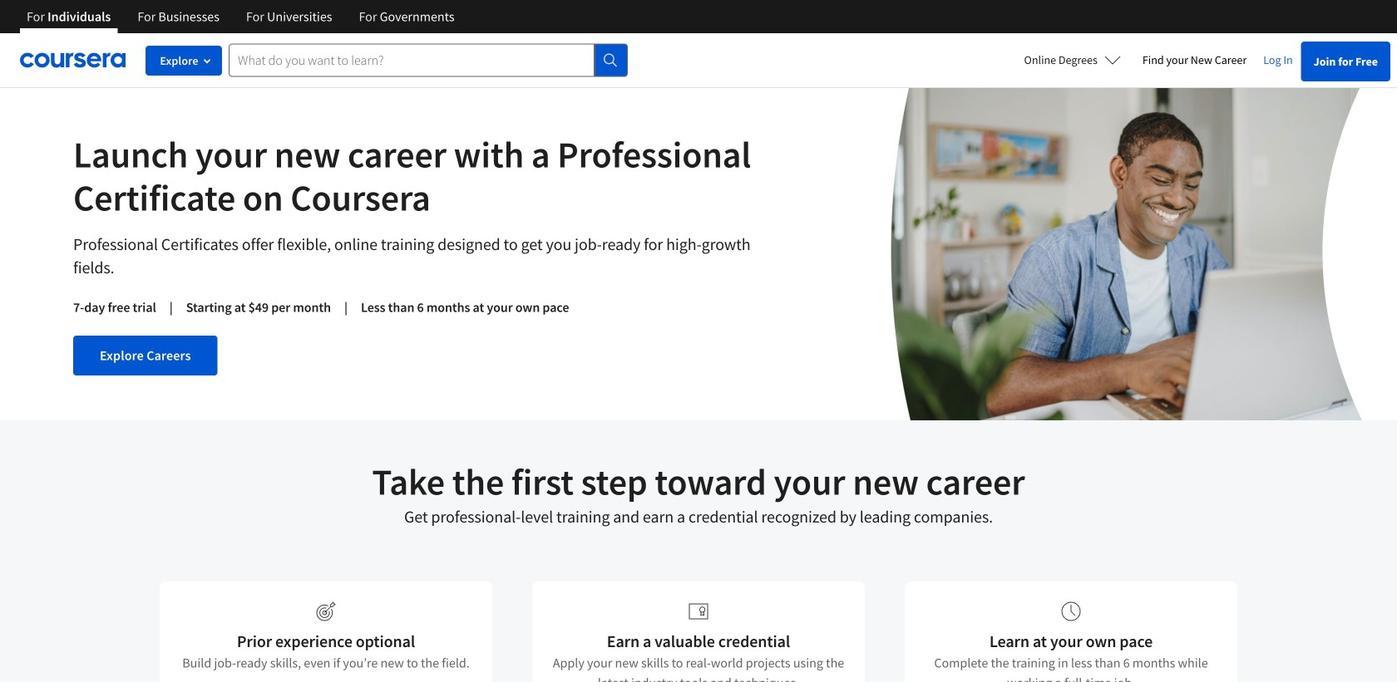 Task type: vqa. For each thing, say whether or not it's contained in the screenshot.
THE MICROSOFT image
no



Task type: locate. For each thing, give the bounding box(es) containing it.
None search field
[[229, 44, 628, 77]]

What do you want to learn? text field
[[229, 44, 595, 77]]



Task type: describe. For each thing, give the bounding box(es) containing it.
coursera image
[[20, 47, 126, 73]]

banner navigation
[[13, 0, 468, 33]]



